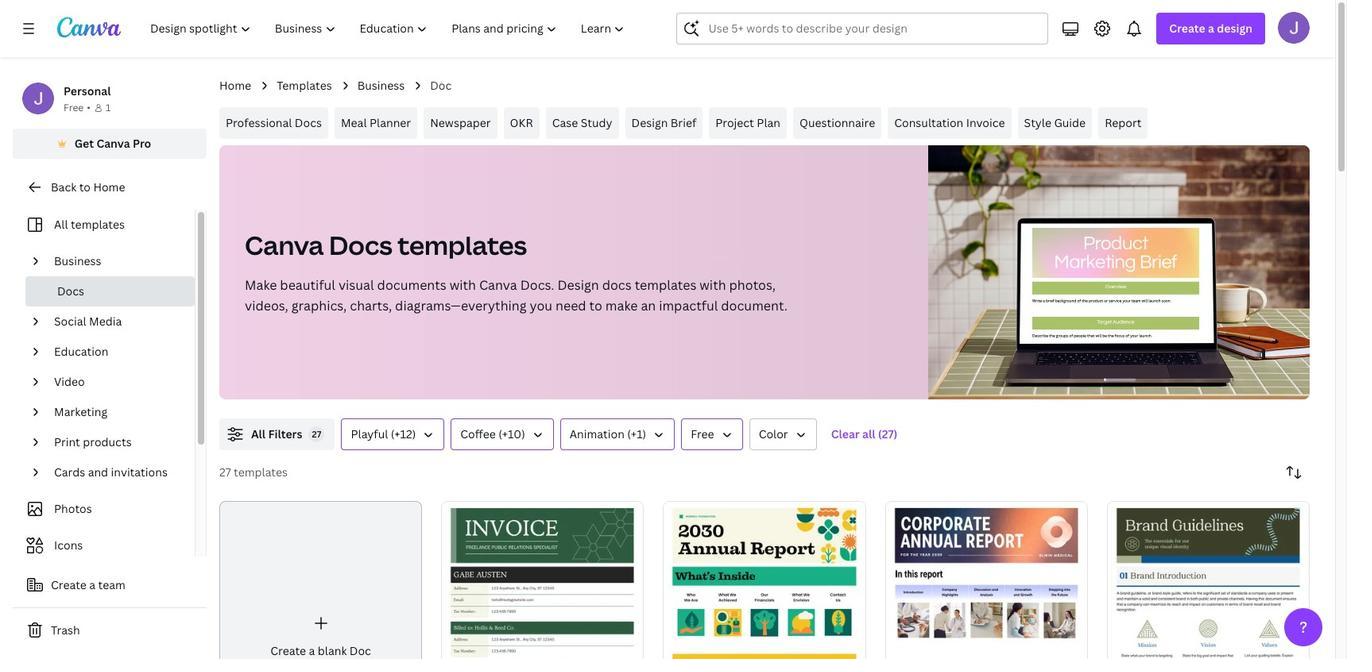 Task type: describe. For each thing, give the bounding box(es) containing it.
personal
[[64, 83, 111, 99]]

report
[[1105, 115, 1142, 130]]

design brief
[[632, 115, 697, 130]]

templates inside the make beautiful visual documents with canva docs. design docs templates with photos, videos, graphics, charts, diagrams—everything you need to make an impactful document.
[[635, 277, 697, 294]]

okr link
[[504, 107, 539, 139]]

templates
[[277, 78, 332, 93]]

•
[[87, 101, 91, 114]]

photos
[[54, 502, 92, 517]]

create for create a blank doc
[[270, 644, 306, 659]]

nonprofit report doc in green yellow orange flat geometric style image
[[663, 501, 866, 660]]

all templates link
[[22, 210, 185, 240]]

create a team
[[51, 578, 126, 593]]

get
[[74, 136, 94, 151]]

graphics,
[[291, 297, 347, 315]]

back to home link
[[13, 172, 207, 203]]

coffee
[[460, 427, 496, 442]]

canva docs templates
[[245, 228, 527, 262]]

brief
[[671, 115, 697, 130]]

create a team button
[[13, 570, 207, 602]]

0 horizontal spatial docs
[[57, 284, 84, 299]]

clear
[[831, 427, 860, 442]]

canva inside 'button'
[[96, 136, 130, 151]]

document.
[[721, 297, 788, 315]]

create for create a team
[[51, 578, 87, 593]]

marketing link
[[48, 397, 185, 428]]

27 for 27
[[312, 428, 321, 440]]

color
[[759, 427, 788, 442]]

team
[[98, 578, 126, 593]]

1 vertical spatial business link
[[48, 246, 185, 277]]

templates inside "all templates" link
[[71, 217, 125, 232]]

1 horizontal spatial business
[[357, 78, 405, 93]]

cards
[[54, 465, 85, 480]]

27 filter options selected element
[[309, 427, 325, 443]]

make
[[606, 297, 638, 315]]

all templates
[[54, 217, 125, 232]]

create a design button
[[1157, 13, 1265, 45]]

project
[[716, 115, 754, 130]]

make
[[245, 277, 277, 294]]

you
[[530, 297, 553, 315]]

and
[[88, 465, 108, 480]]

social media
[[54, 314, 122, 329]]

clear all (27)
[[831, 427, 898, 442]]

questionnaire
[[800, 115, 875, 130]]

a for design
[[1208, 21, 1215, 36]]

design brief link
[[625, 107, 703, 139]]

style
[[1024, 115, 1052, 130]]

meal planner link
[[335, 107, 417, 139]]

(+10)
[[499, 427, 525, 442]]

invoice
[[966, 115, 1005, 130]]

all filters
[[251, 427, 302, 442]]

consultation invoice link
[[888, 107, 1012, 139]]

create a design
[[1170, 21, 1253, 36]]

1 horizontal spatial canva
[[245, 228, 324, 262]]

photos,
[[729, 277, 776, 294]]

all for all filters
[[251, 427, 266, 442]]

guide
[[1054, 115, 1086, 130]]

filters
[[268, 427, 302, 442]]

animation (+1)
[[570, 427, 646, 442]]

consultation
[[894, 115, 964, 130]]

charts,
[[350, 297, 392, 315]]

templates up diagrams—everything
[[398, 228, 527, 262]]

playful (+12) button
[[341, 419, 445, 451]]

video
[[54, 374, 85, 389]]

all for all templates
[[54, 217, 68, 232]]

videos,
[[245, 297, 288, 315]]

docs for professional
[[295, 115, 322, 130]]

get canva pro
[[74, 136, 151, 151]]

marketing
[[54, 405, 107, 420]]

0 vertical spatial business link
[[357, 77, 405, 95]]

0 horizontal spatial to
[[79, 180, 91, 195]]

make beautiful visual documents with canva docs. design docs templates with photos, videos, graphics, charts, diagrams—everything you need to make an impactful document.
[[245, 277, 788, 315]]

social
[[54, 314, 86, 329]]

design
[[1217, 21, 1253, 36]]

2 with from the left
[[700, 277, 726, 294]]

all
[[862, 427, 876, 442]]

case study link
[[546, 107, 619, 139]]

home link
[[219, 77, 251, 95]]

create a blank doc
[[270, 644, 371, 659]]

get canva pro button
[[13, 129, 207, 159]]

visual
[[339, 277, 374, 294]]

cards and invitations link
[[48, 458, 185, 488]]

icons link
[[22, 531, 185, 561]]

planner
[[370, 115, 411, 130]]

playful (+12)
[[351, 427, 416, 442]]

0 horizontal spatial business
[[54, 254, 101, 269]]

meal
[[341, 115, 367, 130]]



Task type: locate. For each thing, give the bounding box(es) containing it.
Search search field
[[709, 14, 1038, 44]]

pro
[[133, 136, 151, 151]]

free right (+1)
[[691, 427, 714, 442]]

business up meal planner
[[357, 78, 405, 93]]

doc
[[430, 78, 452, 93], [350, 644, 371, 659]]

to right "back"
[[79, 180, 91, 195]]

1 vertical spatial design
[[558, 277, 599, 294]]

docs down templates link
[[295, 115, 322, 130]]

free •
[[64, 101, 91, 114]]

1 horizontal spatial design
[[632, 115, 668, 130]]

create inside dropdown button
[[1170, 21, 1206, 36]]

a inside create a team button
[[89, 578, 95, 593]]

1 vertical spatial to
[[589, 297, 602, 315]]

canva up beautiful
[[245, 228, 324, 262]]

jacob simon image
[[1278, 12, 1310, 44]]

Sort by button
[[1278, 457, 1310, 489]]

to right need
[[589, 297, 602, 315]]

create left design
[[1170, 21, 1206, 36]]

playful
[[351, 427, 388, 442]]

1
[[106, 101, 111, 114]]

free for free •
[[64, 101, 84, 114]]

0 vertical spatial 27
[[312, 428, 321, 440]]

a left team
[[89, 578, 95, 593]]

back to home
[[51, 180, 125, 195]]

0 horizontal spatial with
[[450, 277, 476, 294]]

design up need
[[558, 277, 599, 294]]

1 with from the left
[[450, 277, 476, 294]]

home up professional
[[219, 78, 251, 93]]

animation
[[570, 427, 625, 442]]

free
[[64, 101, 84, 114], [691, 427, 714, 442]]

style guide
[[1024, 115, 1086, 130]]

documents
[[377, 277, 447, 294]]

1 vertical spatial all
[[251, 427, 266, 442]]

2 horizontal spatial a
[[1208, 21, 1215, 36]]

need
[[556, 297, 586, 315]]

create a blank doc element
[[219, 502, 422, 660]]

newspaper
[[430, 115, 491, 130]]

design inside the make beautiful visual documents with canva docs. design docs templates with photos, videos, graphics, charts, diagrams—everything you need to make an impactful document.
[[558, 277, 599, 294]]

0 horizontal spatial canva
[[96, 136, 130, 151]]

docs.
[[520, 277, 554, 294]]

invitations
[[111, 465, 168, 480]]

0 horizontal spatial design
[[558, 277, 599, 294]]

education link
[[48, 337, 185, 367]]

1 vertical spatial docs
[[329, 228, 393, 262]]

home up "all templates" link
[[93, 180, 125, 195]]

plan
[[757, 115, 781, 130]]

business down all templates
[[54, 254, 101, 269]]

with up diagrams—everything
[[450, 277, 476, 294]]

0 horizontal spatial free
[[64, 101, 84, 114]]

with up impactful
[[700, 277, 726, 294]]

(+12)
[[391, 427, 416, 442]]

a left design
[[1208, 21, 1215, 36]]

business link down "all templates" link
[[48, 246, 185, 277]]

color button
[[749, 419, 817, 451]]

doc inside 'element'
[[350, 644, 371, 659]]

0 vertical spatial design
[[632, 115, 668, 130]]

coffee (+10) button
[[451, 419, 554, 451]]

27 templates
[[219, 465, 288, 480]]

top level navigation element
[[140, 13, 639, 45]]

templates
[[71, 217, 125, 232], [398, 228, 527, 262], [635, 277, 697, 294], [234, 465, 288, 480]]

trash
[[51, 623, 80, 638]]

1 horizontal spatial create
[[270, 644, 306, 659]]

0 horizontal spatial home
[[93, 180, 125, 195]]

animation (+1) button
[[560, 419, 675, 451]]

coffee (+10)
[[460, 427, 525, 442]]

consultation invoice
[[894, 115, 1005, 130]]

27 for 27 templates
[[219, 465, 231, 480]]

0 horizontal spatial create
[[51, 578, 87, 593]]

1 horizontal spatial free
[[691, 427, 714, 442]]

beautiful
[[280, 277, 335, 294]]

templates down all filters
[[234, 465, 288, 480]]

templates link
[[277, 77, 332, 95]]

0 vertical spatial canva
[[96, 136, 130, 151]]

0 vertical spatial business
[[357, 78, 405, 93]]

0 vertical spatial a
[[1208, 21, 1215, 36]]

to inside the make beautiful visual documents with canva docs. design docs templates with photos, videos, graphics, charts, diagrams—everything you need to make an impactful document.
[[589, 297, 602, 315]]

questionnaire link
[[793, 107, 882, 139]]

docs for canva
[[329, 228, 393, 262]]

1 horizontal spatial 27
[[312, 428, 321, 440]]

create a blank doc link
[[219, 502, 422, 660]]

canva
[[96, 136, 130, 151], [245, 228, 324, 262], [479, 277, 517, 294]]

diagrams—everything
[[395, 297, 527, 315]]

templates up an
[[635, 277, 697, 294]]

2 horizontal spatial docs
[[329, 228, 393, 262]]

1 vertical spatial 27
[[219, 465, 231, 480]]

doc up newspaper
[[430, 78, 452, 93]]

create down icons
[[51, 578, 87, 593]]

(+1)
[[627, 427, 646, 442]]

a
[[1208, 21, 1215, 36], [89, 578, 95, 593], [309, 644, 315, 659]]

corporate report doc in blue orange white gradients style image
[[885, 501, 1088, 660]]

1 vertical spatial canva
[[245, 228, 324, 262]]

1 horizontal spatial business link
[[357, 77, 405, 95]]

social media link
[[48, 307, 185, 337]]

1 vertical spatial a
[[89, 578, 95, 593]]

professional docs
[[226, 115, 322, 130]]

freelance invoice professional doc in dark green beige casual corporate style image
[[441, 501, 644, 660]]

2 vertical spatial docs
[[57, 284, 84, 299]]

a inside create a blank doc 'element'
[[309, 644, 315, 659]]

create inside button
[[51, 578, 87, 593]]

a for team
[[89, 578, 95, 593]]

create for create a design
[[1170, 21, 1206, 36]]

canva left docs. on the left of the page
[[479, 277, 517, 294]]

1 vertical spatial free
[[691, 427, 714, 442]]

professional
[[226, 115, 292, 130]]

professional docs link
[[219, 107, 328, 139]]

study
[[581, 115, 612, 130]]

with
[[450, 277, 476, 294], [700, 277, 726, 294]]

design left brief
[[632, 115, 668, 130]]

free inside free button
[[691, 427, 714, 442]]

education
[[54, 344, 108, 359]]

1 horizontal spatial with
[[700, 277, 726, 294]]

0 horizontal spatial a
[[89, 578, 95, 593]]

create
[[1170, 21, 1206, 36], [51, 578, 87, 593], [270, 644, 306, 659]]

brand guidelines image
[[1107, 501, 1310, 660]]

create left blank
[[270, 644, 306, 659]]

impactful
[[659, 297, 718, 315]]

blank
[[318, 644, 347, 659]]

case
[[552, 115, 578, 130]]

1 vertical spatial business
[[54, 254, 101, 269]]

0 vertical spatial free
[[64, 101, 84, 114]]

create inside 'element'
[[270, 644, 306, 659]]

1 horizontal spatial docs
[[295, 115, 322, 130]]

0 vertical spatial home
[[219, 78, 251, 93]]

0 vertical spatial create
[[1170, 21, 1206, 36]]

to
[[79, 180, 91, 195], [589, 297, 602, 315]]

products
[[83, 435, 132, 450]]

0 vertical spatial to
[[79, 180, 91, 195]]

templates down back to home
[[71, 217, 125, 232]]

docs up visual
[[329, 228, 393, 262]]

2 vertical spatial canva
[[479, 277, 517, 294]]

free for free
[[691, 427, 714, 442]]

1 vertical spatial home
[[93, 180, 125, 195]]

free button
[[681, 419, 743, 451]]

a left blank
[[309, 644, 315, 659]]

0 horizontal spatial doc
[[350, 644, 371, 659]]

trash link
[[13, 615, 207, 647]]

media
[[89, 314, 122, 329]]

free left '•'
[[64, 101, 84, 114]]

photos link
[[22, 494, 185, 525]]

business
[[357, 78, 405, 93], [54, 254, 101, 269]]

1 horizontal spatial doc
[[430, 78, 452, 93]]

1 vertical spatial doc
[[350, 644, 371, 659]]

report link
[[1099, 107, 1148, 139]]

0 vertical spatial docs
[[295, 115, 322, 130]]

1 horizontal spatial home
[[219, 78, 251, 93]]

0 horizontal spatial business link
[[48, 246, 185, 277]]

all down "back"
[[54, 217, 68, 232]]

docs
[[602, 277, 632, 294]]

project plan
[[716, 115, 781, 130]]

all left filters
[[251, 427, 266, 442]]

doc right blank
[[350, 644, 371, 659]]

print products link
[[48, 428, 185, 458]]

style guide link
[[1018, 107, 1092, 139]]

video link
[[48, 367, 185, 397]]

newspaper link
[[424, 107, 497, 139]]

okr
[[510, 115, 533, 130]]

0 vertical spatial all
[[54, 217, 68, 232]]

0 vertical spatial doc
[[430, 78, 452, 93]]

project plan link
[[709, 107, 787, 139]]

canva inside the make beautiful visual documents with canva docs. design docs templates with photos, videos, graphics, charts, diagrams—everything you need to make an impactful document.
[[479, 277, 517, 294]]

2 vertical spatial a
[[309, 644, 315, 659]]

a inside create a design dropdown button
[[1208, 21, 1215, 36]]

1 horizontal spatial to
[[589, 297, 602, 315]]

1 horizontal spatial a
[[309, 644, 315, 659]]

2 horizontal spatial create
[[1170, 21, 1206, 36]]

a for blank
[[309, 644, 315, 659]]

0 horizontal spatial 27
[[219, 465, 231, 480]]

None search field
[[677, 13, 1049, 45]]

1 horizontal spatial all
[[251, 427, 266, 442]]

business link up meal planner
[[357, 77, 405, 95]]

1 vertical spatial create
[[51, 578, 87, 593]]

print
[[54, 435, 80, 450]]

0 horizontal spatial all
[[54, 217, 68, 232]]

canva left the pro
[[96, 136, 130, 151]]

2 vertical spatial create
[[270, 644, 306, 659]]

docs up social
[[57, 284, 84, 299]]

2 horizontal spatial canva
[[479, 277, 517, 294]]



Task type: vqa. For each thing, say whether or not it's contained in the screenshot.
27 corresponding to 27 templates
yes



